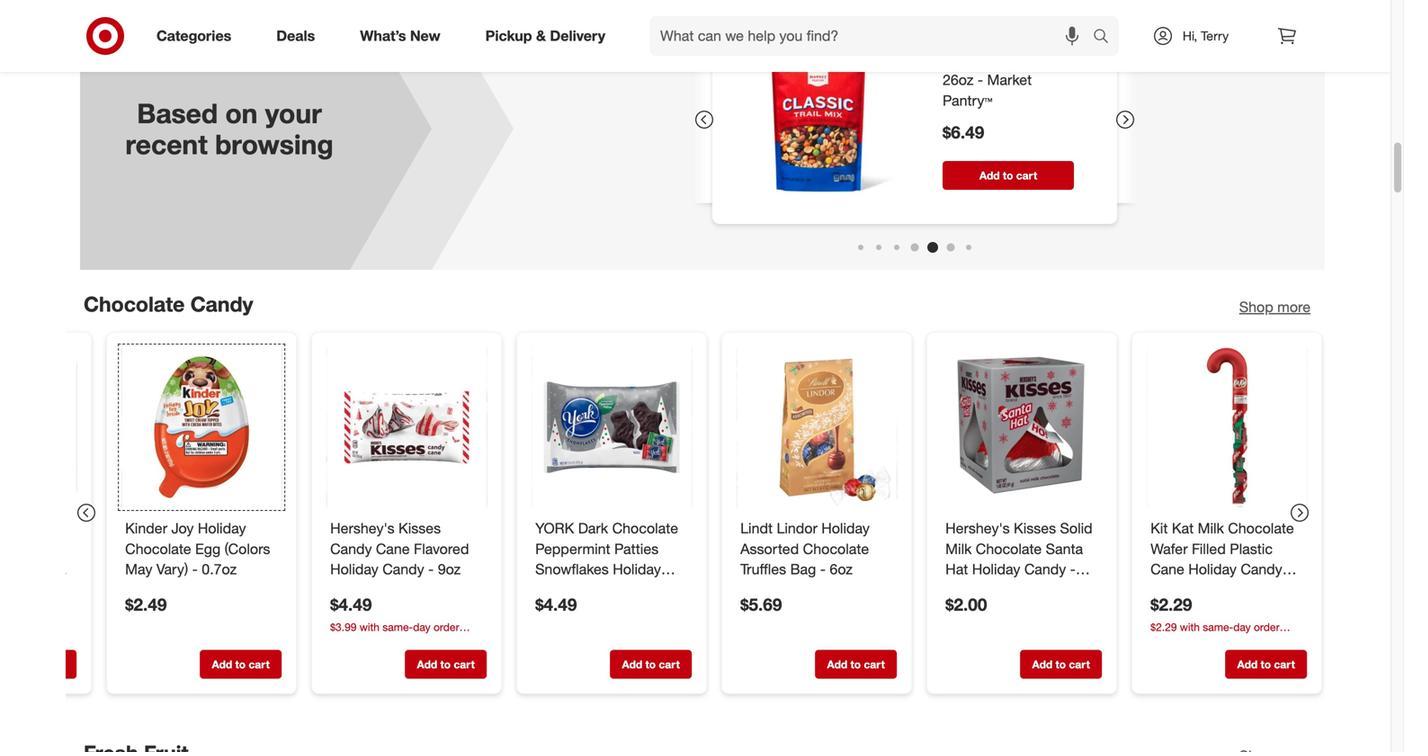 Task type: describe. For each thing, give the bounding box(es) containing it.
chocolate inside the lindt lindor holiday assorted chocolate truffles bag - 6oz
[[803, 540, 870, 558]]

add to cart for $5.69
[[828, 658, 885, 671]]

browsing
[[215, 128, 334, 161]]

snowflakes
[[536, 561, 609, 578]]

- inside the lindt lindor holiday assorted chocolate truffles bag - 6oz
[[821, 561, 826, 578]]

6 add to cart from the left
[[1238, 658, 1296, 671]]

lindt lindor holiday assorted chocolate truffles bag - 6oz
[[741, 520, 870, 578]]

joy
[[171, 520, 194, 537]]

- inside kit kat milk chocolate wafer filled plastic cane holiday candy miniatures - 2.4oz $2.29 $2.29 with same-day order services
[[1222, 581, 1228, 599]]

- inside york dark chocolate peppermint patties snowflakes holiday candy - 9.6oz $4.49
[[581, 581, 587, 599]]

more
[[1278, 298, 1311, 316]]

hershey's kisses candy cane flavored holiday candy - 9oz
[[330, 520, 469, 578]]

cart for hershey's kisses solid milk chocolate santa hat holiday candy - 1.45oz
[[1070, 658, 1091, 671]]

cart for york dark chocolate peppermint patties snowflakes holiday candy - 9.6oz
[[659, 658, 680, 671]]

$2.49
[[125, 594, 167, 615]]

hershey's kisses solid milk chocolate santa hat holiday candy - 1.45oz $2.00
[[946, 520, 1093, 615]]

cart inside the "$6.49 add to cart"
[[1017, 169, 1038, 183]]

deals link
[[261, 16, 338, 56]]

order inside kit kat milk chocolate wafer filled plastic cane holiday candy miniatures - 2.4oz $2.29 $2.29 with same-day order services
[[1255, 620, 1280, 634]]

2.4oz
[[1232, 581, 1267, 599]]

candy inside the hershey's kisses solid milk chocolate santa hat holiday candy - 1.45oz $2.00
[[1025, 561, 1067, 578]]

cart for lindt lindor holiday assorted chocolate truffles bag - 6oz
[[864, 658, 885, 671]]

add for hershey's kisses candy cane flavored holiday candy - 9oz
[[417, 658, 438, 671]]

add for hershey's kisses solid milk chocolate santa hat holiday candy - 1.45oz
[[1033, 658, 1053, 671]]

order inside $4.49 $3.99 with same-day order services
[[434, 620, 460, 634]]

day inside $4.49 $3.99 with same-day order services
[[413, 620, 431, 634]]

chocolate inside kit kat milk chocolate wafer filled plastic cane holiday candy miniatures - 2.4oz $2.29 $2.29 with same-day order services
[[1229, 520, 1295, 537]]

add for kit kat milk chocolate wafer filled plastic cane holiday candy miniatures - 2.4oz
[[1238, 658, 1258, 671]]

$4.49 $3.99 with same-day order services
[[330, 594, 460, 649]]

chocolate candy
[[84, 292, 253, 317]]

wafer
[[1151, 540, 1189, 558]]

cart for kit kat milk chocolate wafer filled plastic cane holiday candy miniatures - 2.4oz
[[1275, 658, 1296, 671]]

trail
[[994, 51, 1019, 68]]

plastic
[[1231, 540, 1274, 558]]

based on your recent browsing
[[125, 97, 334, 161]]

shop more button
[[1240, 297, 1311, 318]]

add for york dark chocolate peppermint patties snowflakes holiday candy - 9.6oz
[[622, 658, 643, 671]]

- inside the kinder joy holiday chocolate egg (colors may vary) - 0.7oz
[[192, 561, 198, 578]]

to for york dark chocolate peppermint patties snowflakes holiday candy - 9.6oz
[[646, 658, 656, 671]]

your
[[265, 97, 322, 130]]

york dark chocolate peppermint patties snowflakes holiday candy - 9.6oz link
[[536, 518, 689, 599]]

to for lindt lindor holiday assorted chocolate truffles bag - 6oz
[[851, 658, 861, 671]]

kinder joy holiday chocolate egg (colors may vary) - 0.7oz link
[[125, 518, 278, 580]]

assorted
[[741, 540, 799, 558]]

- right 26oz
[[978, 71, 984, 89]]

market
[[988, 71, 1033, 89]]

2 $2.29 from the top
[[1151, 620, 1178, 634]]

filled
[[1193, 540, 1227, 558]]

what's
[[360, 27, 406, 45]]

services inside $4.49 $3.99 with same-day order services
[[330, 636, 371, 649]]

26oz
[[943, 71, 974, 89]]

What can we help you find? suggestions appear below search field
[[650, 16, 1098, 56]]

dark
[[578, 520, 609, 537]]

add to cart button for hershey's kisses candy cane flavored holiday candy - 9oz
[[405, 650, 487, 679]]

cart for kinder joy holiday chocolate egg (colors may vary) - 0.7oz
[[249, 658, 270, 671]]

2 add to cart from the left
[[417, 658, 475, 671]]

$3.99
[[330, 620, 357, 634]]

shop
[[1240, 298, 1274, 316]]

on
[[226, 97, 258, 130]]

1.45oz
[[946, 581, 989, 599]]

hershey's kisses solid milk chocolate santa hat holiday candy - 1.45oz link
[[946, 518, 1099, 599]]

holiday inside hershey's kisses candy cane flavored holiday candy - 9oz
[[330, 561, 379, 578]]

add to cart button for lindt lindor holiday assorted chocolate truffles bag - 6oz
[[816, 650, 897, 679]]

pickup & delivery
[[486, 27, 606, 45]]

flavored
[[414, 540, 469, 558]]

$4.49 inside york dark chocolate peppermint patties snowflakes holiday candy - 9.6oz $4.49
[[536, 594, 577, 615]]

services inside kit kat milk chocolate wafer filled plastic cane holiday candy miniatures - 2.4oz $2.29 $2.29 with same-day order services
[[1151, 636, 1192, 649]]

pickup
[[486, 27, 532, 45]]

deals
[[277, 27, 315, 45]]

- right mix
[[1050, 51, 1056, 68]]

0.7oz
[[202, 561, 237, 578]]

lindor
[[777, 520, 818, 537]]

pickup & delivery link
[[470, 16, 628, 56]]

miniatures
[[1151, 581, 1218, 599]]

9.6oz
[[591, 581, 626, 599]]

pantry™
[[943, 92, 993, 110]]

classic
[[943, 51, 990, 68]]

classic trail mix - 26oz - market pantry™ link
[[943, 49, 1075, 111]]

holiday inside the lindt lindor holiday assorted chocolate truffles bag - 6oz
[[822, 520, 870, 537]]



Task type: locate. For each thing, give the bounding box(es) containing it.
0 vertical spatial cane
[[376, 540, 410, 558]]

2 $4.49 from the left
[[536, 594, 577, 615]]

day down 2.4oz
[[1234, 620, 1252, 634]]

(colors
[[225, 540, 270, 558]]

add to cart for $2.49
[[212, 658, 270, 671]]

add to cart for $4.49
[[622, 658, 680, 671]]

york dark chocolate peppermint patties snowflakes holiday candy - 9.6oz $4.49
[[536, 520, 679, 615]]

add for kinder joy holiday chocolate egg (colors may vary) - 0.7oz
[[212, 658, 232, 671]]

chocolate inside the kinder joy holiday chocolate egg (colors may vary) - 0.7oz
[[125, 540, 191, 558]]

cart for hershey's kisses candy cane flavored holiday candy - 9oz
[[454, 658, 475, 671]]

1 horizontal spatial milk
[[1199, 520, 1225, 537]]

$2.29
[[1151, 594, 1193, 615], [1151, 620, 1178, 634]]

to for hershey's kisses candy cane flavored holiday candy - 9oz
[[441, 658, 451, 671]]

holiday
[[198, 520, 246, 537], [822, 520, 870, 537], [330, 561, 379, 578], [613, 561, 661, 578], [973, 561, 1021, 578], [1189, 561, 1237, 578]]

$3.99 with same-day order services button
[[330, 619, 487, 649]]

to inside the "$6.49 add to cart"
[[1004, 169, 1014, 183]]

kat
[[1173, 520, 1195, 537]]

holiday up '$3.99'
[[330, 561, 379, 578]]

with inside kit kat milk chocolate wafer filled plastic cane holiday candy miniatures - 2.4oz $2.29 $2.29 with same-day order services
[[1181, 620, 1201, 634]]

- inside hershey's kisses candy cane flavored holiday candy - 9oz
[[428, 561, 434, 578]]

add to cart button for hershey's kisses solid milk chocolate santa hat holiday candy - 1.45oz
[[1021, 650, 1103, 679]]

same- inside kit kat milk chocolate wafer filled plastic cane holiday candy miniatures - 2.4oz $2.29 $2.29 with same-day order services
[[1204, 620, 1234, 634]]

1 services from the left
[[330, 636, 371, 649]]

1 vertical spatial cane
[[1151, 561, 1185, 578]]

0 horizontal spatial order
[[434, 620, 460, 634]]

kit kat milk chocolate wafer filled plastic cane holiday candy miniatures - 2.4oz $2.29 $2.29 with same-day order services
[[1151, 520, 1295, 649]]

same- inside $4.49 $3.99 with same-day order services
[[383, 620, 413, 634]]

4 add to cart from the left
[[828, 658, 885, 671]]

services down miniatures
[[1151, 636, 1192, 649]]

add to cart button for york dark chocolate peppermint patties snowflakes holiday candy - 9.6oz
[[610, 650, 692, 679]]

0 horizontal spatial hershey's
[[330, 520, 395, 537]]

add to cart for $2.00
[[1033, 658, 1091, 671]]

holiday inside the hershey's kisses solid milk chocolate santa hat holiday candy - 1.45oz $2.00
[[973, 561, 1021, 578]]

1 horizontal spatial day
[[1234, 620, 1252, 634]]

new
[[410, 27, 441, 45]]

same-
[[383, 620, 413, 634], [1204, 620, 1234, 634]]

3 add to cart from the left
[[622, 658, 680, 671]]

1 with from the left
[[360, 620, 380, 634]]

with
[[360, 620, 380, 634], [1181, 620, 1201, 634]]

0 horizontal spatial kisses
[[399, 520, 441, 537]]

$4.49 inside $4.49 $3.99 with same-day order services
[[330, 594, 372, 615]]

1 day from the left
[[413, 620, 431, 634]]

recent
[[125, 128, 208, 161]]

delivery
[[550, 27, 606, 45]]

to for kinder joy holiday chocolate egg (colors may vary) - 0.7oz
[[235, 658, 246, 671]]

$4.49 up '$3.99'
[[330, 594, 372, 615]]

holiday inside kit kat milk chocolate wafer filled plastic cane holiday candy miniatures - 2.4oz $2.29 $2.29 with same-day order services
[[1189, 561, 1237, 578]]

2 order from the left
[[1255, 620, 1280, 634]]

add to cart
[[212, 658, 270, 671], [417, 658, 475, 671], [622, 658, 680, 671], [828, 658, 885, 671], [1033, 658, 1091, 671], [1238, 658, 1296, 671]]

ghirardelli holiday peppermint bark chocolate squares - 5.4oz image
[[0, 347, 77, 508], [0, 347, 77, 508]]

- down santa
[[1071, 561, 1076, 578]]

5 add to cart from the left
[[1033, 658, 1091, 671]]

kisses inside the hershey's kisses solid milk chocolate santa hat holiday candy - 1.45oz $2.00
[[1014, 520, 1057, 537]]

chocolate inside york dark chocolate peppermint patties snowflakes holiday candy - 9.6oz $4.49
[[613, 520, 679, 537]]

with right '$3.99'
[[360, 620, 380, 634]]

candy
[[191, 292, 253, 317], [330, 540, 372, 558], [383, 561, 424, 578], [1025, 561, 1067, 578], [1241, 561, 1283, 578], [536, 581, 577, 599]]

kisses inside hershey's kisses candy cane flavored holiday candy - 9oz
[[399, 520, 441, 537]]

lindt
[[741, 520, 773, 537]]

add
[[980, 169, 1001, 183], [212, 658, 232, 671], [417, 658, 438, 671], [622, 658, 643, 671], [828, 658, 848, 671], [1033, 658, 1053, 671], [1238, 658, 1258, 671]]

cane down "wafer"
[[1151, 561, 1185, 578]]

1 horizontal spatial cane
[[1151, 561, 1185, 578]]

2 day from the left
[[1234, 620, 1252, 634]]

2 with from the left
[[1181, 620, 1201, 634]]

0 horizontal spatial same-
[[383, 620, 413, 634]]

classic trail mix - 26oz - market pantry™
[[943, 51, 1056, 110]]

hershey's kisses candy cane flavored holiday candy - 9oz link
[[330, 518, 483, 580]]

same- right '$3.99'
[[383, 620, 413, 634]]

terry
[[1202, 28, 1230, 44]]

$6.49
[[943, 122, 985, 143]]

kisses up flavored
[[399, 520, 441, 537]]

hershey's
[[330, 520, 395, 537], [946, 520, 1010, 537]]

holiday inside york dark chocolate peppermint patties snowflakes holiday candy - 9.6oz $4.49
[[613, 561, 661, 578]]

kinder joy holiday chocolate egg (colors may vary) - 0.7oz image
[[122, 347, 282, 508], [122, 347, 282, 508]]

kit kat milk chocolate wafer filled plastic cane holiday candy miniatures - 2.4oz link
[[1151, 518, 1304, 599]]

kit
[[1151, 520, 1169, 537]]

1 horizontal spatial with
[[1181, 620, 1201, 634]]

0 horizontal spatial milk
[[946, 540, 972, 558]]

hi,
[[1184, 28, 1198, 44]]

candy inside kit kat milk chocolate wafer filled plastic cane holiday candy miniatures - 2.4oz $2.29 $2.29 with same-day order services
[[1241, 561, 1283, 578]]

1 $4.49 from the left
[[330, 594, 372, 615]]

order down 2.4oz
[[1255, 620, 1280, 634]]

to for hershey's kisses solid milk chocolate santa hat holiday candy - 1.45oz
[[1056, 658, 1067, 671]]

-
[[1050, 51, 1056, 68], [978, 71, 984, 89], [192, 561, 198, 578], [428, 561, 434, 578], [821, 561, 826, 578], [1071, 561, 1076, 578], [581, 581, 587, 599], [1222, 581, 1228, 599]]

1 horizontal spatial hershey's
[[946, 520, 1010, 537]]

with inside $4.49 $3.99 with same-day order services
[[360, 620, 380, 634]]

lindt lindor holiday assorted chocolate truffles bag - 6oz image
[[737, 347, 897, 508], [737, 347, 897, 508]]

day inside kit kat milk chocolate wafer filled plastic cane holiday candy miniatures - 2.4oz $2.29 $2.29 with same-day order services
[[1234, 620, 1252, 634]]

york
[[536, 520, 574, 537]]

egg
[[195, 540, 221, 558]]

milk inside the hershey's kisses solid milk chocolate santa hat holiday candy - 1.45oz $2.00
[[946, 540, 972, 558]]

milk up filled
[[1199, 520, 1225, 537]]

hat
[[946, 561, 969, 578]]

kisses up santa
[[1014, 520, 1057, 537]]

9oz
[[438, 561, 461, 578]]

day right '$3.99'
[[413, 620, 431, 634]]

1 add to cart from the left
[[212, 658, 270, 671]]

chocolate
[[84, 292, 185, 317], [613, 520, 679, 537], [1229, 520, 1295, 537], [125, 540, 191, 558], [803, 540, 870, 558], [976, 540, 1042, 558]]

2 kisses from the left
[[1014, 520, 1057, 537]]

$2.29 with same-day order services button
[[1151, 619, 1308, 649]]

1 same- from the left
[[383, 620, 413, 634]]

lindt lindor holiday assorted chocolate truffles bag - 6oz link
[[741, 518, 894, 580]]

peppermint
[[536, 540, 611, 558]]

chocolate inside the hershey's kisses solid milk chocolate santa hat holiday candy - 1.45oz $2.00
[[976, 540, 1042, 558]]

mix
[[1023, 51, 1046, 68]]

1 vertical spatial milk
[[946, 540, 972, 558]]

to for kit kat milk chocolate wafer filled plastic cane holiday candy miniatures - 2.4oz
[[1261, 658, 1272, 671]]

$2.29 down miniatures
[[1151, 620, 1178, 634]]

$4.49
[[330, 594, 372, 615], [536, 594, 577, 615]]

2 hershey's from the left
[[946, 520, 1010, 537]]

categories link
[[141, 16, 254, 56]]

add to cart button for kit kat milk chocolate wafer filled plastic cane holiday candy miniatures - 2.4oz
[[1226, 650, 1308, 679]]

2 same- from the left
[[1204, 620, 1234, 634]]

0 horizontal spatial services
[[330, 636, 371, 649]]

may
[[125, 561, 153, 578]]

holiday up 6oz at the bottom of the page
[[822, 520, 870, 537]]

kinder
[[125, 520, 167, 537]]

patties
[[615, 540, 659, 558]]

solid
[[1061, 520, 1093, 537]]

services
[[330, 636, 371, 649], [1151, 636, 1192, 649]]

york dark chocolate peppermint patties snowflakes holiday candy - 9.6oz image
[[532, 347, 692, 508], [532, 347, 692, 508]]

- left 2.4oz
[[1222, 581, 1228, 599]]

search
[[1085, 29, 1129, 46]]

$6.49 add to cart
[[943, 122, 1038, 183]]

add to cart button
[[943, 161, 1075, 190], [200, 650, 282, 679], [405, 650, 487, 679], [610, 650, 692, 679], [816, 650, 897, 679], [1021, 650, 1103, 679], [1226, 650, 1308, 679]]

0 vertical spatial $2.29
[[1151, 594, 1193, 615]]

- left 6oz at the bottom of the page
[[821, 561, 826, 578]]

add inside the "$6.49 add to cart"
[[980, 169, 1001, 183]]

kisses for hershey's kisses solid milk chocolate santa hat holiday candy - 1.45oz $2.00
[[1014, 520, 1057, 537]]

hershey's for hershey's kisses candy cane flavored holiday candy - 9oz
[[330, 520, 395, 537]]

- inside the hershey's kisses solid milk chocolate santa hat holiday candy - 1.45oz $2.00
[[1071, 561, 1076, 578]]

to
[[1004, 169, 1014, 183], [235, 658, 246, 671], [441, 658, 451, 671], [646, 658, 656, 671], [851, 658, 861, 671], [1056, 658, 1067, 671], [1261, 658, 1272, 671]]

santa
[[1046, 540, 1084, 558]]

services down '$3.99'
[[330, 636, 371, 649]]

with down miniatures
[[1181, 620, 1201, 634]]

hershey's kisses candy cane flavored holiday candy - 9oz image
[[327, 347, 487, 508], [327, 347, 487, 508]]

order
[[434, 620, 460, 634], [1255, 620, 1280, 634]]

candy inside york dark chocolate peppermint patties snowflakes holiday candy - 9.6oz $4.49
[[536, 581, 577, 599]]

holiday up the egg
[[198, 520, 246, 537]]

- right vary)
[[192, 561, 198, 578]]

truffles
[[741, 561, 787, 578]]

milk inside kit kat milk chocolate wafer filled plastic cane holiday candy miniatures - 2.4oz $2.29 $2.29 with same-day order services
[[1199, 520, 1225, 537]]

1 horizontal spatial order
[[1255, 620, 1280, 634]]

add for lindt lindor holiday assorted chocolate truffles bag - 6oz
[[828, 658, 848, 671]]

cane
[[376, 540, 410, 558], [1151, 561, 1185, 578]]

search button
[[1085, 16, 1129, 59]]

milk
[[1199, 520, 1225, 537], [946, 540, 972, 558]]

0 horizontal spatial cane
[[376, 540, 410, 558]]

&
[[536, 27, 546, 45]]

holiday up 1.45oz
[[973, 561, 1021, 578]]

6oz
[[830, 561, 853, 578]]

1 horizontal spatial services
[[1151, 636, 1192, 649]]

kit kat milk chocolate wafer filled plastic cane holiday candy miniatures - 2.4oz image
[[1148, 347, 1308, 508], [1148, 347, 1308, 508]]

based
[[137, 97, 218, 130]]

cane left flavored
[[376, 540, 410, 558]]

cart
[[1017, 169, 1038, 183], [249, 658, 270, 671], [454, 658, 475, 671], [659, 658, 680, 671], [864, 658, 885, 671], [1070, 658, 1091, 671], [1275, 658, 1296, 671]]

$2.29 down "wafer"
[[1151, 594, 1193, 615]]

1 kisses from the left
[[399, 520, 441, 537]]

hershey's inside hershey's kisses candy cane flavored holiday candy - 9oz
[[330, 520, 395, 537]]

$5.69
[[741, 594, 783, 615]]

1 horizontal spatial kisses
[[1014, 520, 1057, 537]]

order down 9oz
[[434, 620, 460, 634]]

shop more
[[1240, 298, 1311, 316]]

1 order from the left
[[434, 620, 460, 634]]

$4.49 down snowflakes
[[536, 594, 577, 615]]

holiday inside the kinder joy holiday chocolate egg (colors may vary) - 0.7oz
[[198, 520, 246, 537]]

2 services from the left
[[1151, 636, 1192, 649]]

1 hershey's from the left
[[330, 520, 395, 537]]

0 horizontal spatial with
[[360, 620, 380, 634]]

1 horizontal spatial same-
[[1204, 620, 1234, 634]]

cane inside hershey's kisses candy cane flavored holiday candy - 9oz
[[376, 540, 410, 558]]

$2.00
[[946, 594, 988, 615]]

hershey's for hershey's kisses solid milk chocolate santa hat holiday candy - 1.45oz $2.00
[[946, 520, 1010, 537]]

what's new
[[360, 27, 441, 45]]

same- down 2.4oz
[[1204, 620, 1234, 634]]

1 $2.29 from the top
[[1151, 594, 1193, 615]]

1 vertical spatial $2.29
[[1151, 620, 1178, 634]]

add to cart button for kinder joy holiday chocolate egg (colors may vary) - 0.7oz
[[200, 650, 282, 679]]

- down snowflakes
[[581, 581, 587, 599]]

0 horizontal spatial $4.49
[[330, 594, 372, 615]]

0 vertical spatial milk
[[1199, 520, 1225, 537]]

kisses for hershey's kisses candy cane flavored holiday candy - 9oz
[[399, 520, 441, 537]]

hershey's kisses solid milk chocolate santa hat holiday candy - 1.45oz image
[[942, 347, 1103, 508], [942, 347, 1103, 508]]

classic trail mix - 26oz - market pantry™ image
[[727, 30, 907, 210], [727, 30, 907, 210]]

holiday down filled
[[1189, 561, 1237, 578]]

cane inside kit kat milk chocolate wafer filled plastic cane holiday candy miniatures - 2.4oz $2.29 $2.29 with same-day order services
[[1151, 561, 1185, 578]]

hi, terry
[[1184, 28, 1230, 44]]

kinder joy holiday chocolate egg (colors may vary) - 0.7oz
[[125, 520, 270, 578]]

categories
[[157, 27, 232, 45]]

1 horizontal spatial $4.49
[[536, 594, 577, 615]]

what's new link
[[345, 16, 463, 56]]

vary)
[[157, 561, 188, 578]]

milk up hat
[[946, 540, 972, 558]]

bag
[[791, 561, 817, 578]]

- left 9oz
[[428, 561, 434, 578]]

hershey's inside the hershey's kisses solid milk chocolate santa hat holiday candy - 1.45oz $2.00
[[946, 520, 1010, 537]]

0 horizontal spatial day
[[413, 620, 431, 634]]

holiday down patties
[[613, 561, 661, 578]]



Task type: vqa. For each thing, say whether or not it's contained in the screenshot.


